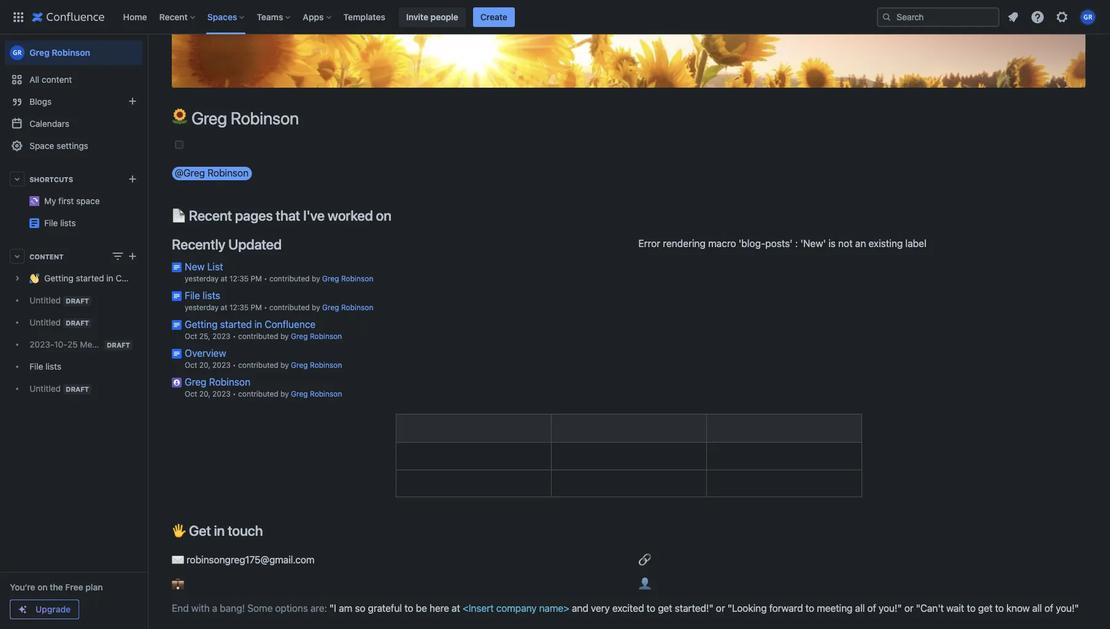 Task type: vqa. For each thing, say whether or not it's contained in the screenshot.
dragging
no



Task type: describe. For each thing, give the bounding box(es) containing it.
copy image for 📄 recent pages that i've worked on
[[390, 208, 405, 223]]

greg robinson link for greg robinson
[[291, 390, 342, 399]]

1 vertical spatial recent
[[189, 207, 232, 224]]

upgrade
[[36, 604, 71, 615]]

here
[[429, 603, 449, 614]]

change view image
[[110, 249, 125, 264]]

shortcuts
[[29, 175, 73, 183]]

macro
[[708, 238, 736, 249]]

meeting
[[80, 339, 112, 350]]

file inside 'file lists yesterday at 12:35 pm • contributed by greg robinson'
[[185, 290, 200, 301]]

oct inside overview oct 20, 2023 • contributed by greg robinson
[[185, 361, 197, 370]]

file right file lists icon
[[44, 218, 58, 228]]

an
[[855, 238, 866, 249]]

2023-10-25 meeting notes
[[29, 339, 137, 350]]

1 untitled from the top
[[29, 295, 61, 306]]

upgrade button
[[10, 601, 79, 619]]

1 horizontal spatial first
[[157, 191, 172, 201]]

Search field
[[877, 7, 1000, 27]]

yesterday for new
[[185, 274, 219, 283]]

1 or from the left
[[716, 603, 725, 614]]

'blog-
[[739, 238, 765, 249]]

greg inside new list yesterday at 12:35 pm • contributed by greg robinson
[[322, 274, 339, 283]]

👤
[[638, 579, 653, 590]]

overview oct 20, 2023 • contributed by greg robinson
[[185, 348, 342, 370]]

create
[[480, 11, 507, 22]]

@greg
[[175, 168, 205, 179]]

you're
[[10, 582, 35, 593]]

greg inside overview oct 20, 2023 • contributed by greg robinson
[[291, 361, 308, 370]]

✉️
[[172, 555, 184, 566]]

confluence for getting started in confluence oct 25, 2023 • contributed by greg robinson
[[265, 319, 316, 330]]

calendars link
[[5, 113, 142, 135]]

@greg robinson
[[175, 168, 249, 179]]

robinson inside getting started in confluence oct 25, 2023 • contributed by greg robinson
[[310, 332, 342, 341]]

is
[[828, 238, 836, 249]]

greg robinson link for overview
[[291, 361, 342, 370]]

2 to from the left
[[646, 603, 655, 614]]

pm for list
[[251, 274, 262, 283]]

invite
[[406, 11, 428, 22]]

12:35 for file lists
[[229, 303, 249, 312]]

create link
[[473, 7, 515, 27]]

25,
[[199, 332, 210, 341]]

contributed inside new list yesterday at 12:35 pm • contributed by greg robinson
[[269, 274, 310, 283]]

file lists link down "new list" link
[[185, 290, 220, 301]]

content
[[42, 74, 72, 85]]

📄 recent pages that i've worked on
[[172, 207, 391, 224]]

10-
[[54, 339, 67, 350]]

oct inside greg robinson oct 20, 2023 • contributed by greg robinson
[[185, 390, 197, 399]]

3 to from the left
[[805, 603, 814, 614]]

notification icon image
[[1006, 10, 1020, 24]]

recent button
[[156, 7, 200, 27]]

that
[[276, 207, 300, 224]]

• inside getting started in confluence oct 25, 2023 • contributed by greg robinson
[[233, 332, 236, 341]]

📄
[[172, 207, 186, 224]]

greg robinson link for file lists
[[322, 303, 373, 312]]

robinson inside new list yesterday at 12:35 pm • contributed by greg robinson
[[341, 274, 373, 283]]

in for getting started in confluence oct 25, 2023 • contributed by greg robinson
[[254, 319, 262, 330]]

people
[[431, 11, 458, 22]]

draft down getting started in confluence
[[66, 297, 89, 305]]

getting started in confluence
[[44, 273, 161, 284]]

contributed inside greg robinson oct 20, 2023 • contributed by greg robinson
[[238, 390, 278, 399]]

• inside greg robinson oct 20, 2023 • contributed by greg robinson
[[233, 390, 236, 399]]

1 all from the left
[[855, 603, 865, 614]]

robinson inside 'file lists yesterday at 12:35 pm • contributed by greg robinson'
[[341, 303, 373, 312]]

lists down 10-
[[46, 362, 61, 372]]

company
[[496, 603, 537, 614]]

2 you!" from the left
[[1056, 603, 1079, 614]]

file lists link up content dropdown button
[[5, 212, 174, 234]]

wait
[[946, 603, 964, 614]]

add shortcut image
[[125, 172, 140, 187]]

settings icon image
[[1055, 10, 1070, 24]]

templates
[[343, 11, 385, 22]]

1 horizontal spatial my
[[142, 191, 154, 201]]

label
[[905, 238, 926, 249]]

0 vertical spatial getting started in confluence link
[[5, 268, 161, 290]]

calendars
[[29, 118, 69, 129]]

updated
[[228, 237, 282, 253]]

excited
[[612, 603, 644, 614]]

home link
[[119, 7, 151, 27]]

so
[[355, 603, 365, 614]]

pages
[[235, 207, 273, 224]]

the
[[50, 582, 63, 593]]

all content
[[29, 74, 72, 85]]

all
[[29, 74, 39, 85]]

create a page image
[[125, 249, 140, 264]]

by inside getting started in confluence oct 25, 2023 • contributed by greg robinson
[[280, 332, 289, 341]]

• inside 'file lists yesterday at 12:35 pm • contributed by greg robinson'
[[264, 303, 267, 312]]

error rendering macro 'blog-posts' : 'new' is not an existing label
[[638, 238, 926, 249]]

be
[[416, 603, 427, 614]]

💼
[[172, 579, 187, 590]]

tree inside space element
[[5, 268, 161, 400]]

draft up 25
[[66, 319, 89, 327]]

plan
[[85, 582, 103, 593]]

create a blog image
[[125, 94, 140, 109]]

new list yesterday at 12:35 pm • contributed by greg robinson
[[185, 261, 373, 283]]

touch
[[228, 523, 263, 540]]

some
[[247, 603, 273, 614]]

banner containing home
[[0, 0, 1110, 34]]

file lists yesterday at 12:35 pm • contributed by greg robinson
[[185, 290, 373, 312]]

you're on the free plan
[[10, 582, 103, 593]]

:
[[795, 238, 798, 249]]

20, inside overview oct 20, 2023 • contributed by greg robinson
[[199, 361, 210, 370]]

with
[[191, 603, 210, 614]]

2023 inside overview oct 20, 2023 • contributed by greg robinson
[[212, 361, 231, 370]]

by inside 'file lists yesterday at 12:35 pm • contributed by greg robinson'
[[312, 303, 320, 312]]

forward
[[769, 603, 803, 614]]

content button
[[5, 245, 142, 268]]

1 vertical spatial getting started in confluence link
[[185, 319, 316, 330]]

1 to from the left
[[404, 603, 413, 614]]

list
[[207, 261, 223, 272]]

"i
[[330, 603, 336, 614]]

are:
[[310, 603, 327, 614]]

space element
[[0, 34, 198, 630]]

overview link
[[185, 348, 226, 359]]

help icon image
[[1030, 10, 1045, 24]]

at for list
[[221, 274, 227, 283]]

and
[[572, 603, 588, 614]]

🖐 get in touch
[[172, 523, 263, 540]]

know
[[1006, 603, 1030, 614]]

space
[[29, 141, 54, 151]]

teams button
[[253, 7, 295, 27]]

robinson inside overview oct 20, 2023 • contributed by greg robinson
[[310, 361, 342, 370]]

1 horizontal spatial greg robinson
[[191, 108, 299, 128]]

my first space link down add shortcut icon
[[5, 190, 198, 212]]

robinsongreg175@gmail.com
[[187, 555, 314, 566]]

posts'
[[765, 238, 793, 249]]

file down 2023-
[[29, 362, 43, 372]]

• inside overview oct 20, 2023 • contributed by greg robinson
[[233, 361, 236, 370]]

2023 inside getting started in confluence oct 25, 2023 • contributed by greg robinson
[[212, 332, 230, 341]]

shortcuts button
[[5, 168, 142, 190]]

2 or from the left
[[904, 603, 913, 614]]

search image
[[882, 12, 892, 22]]

in for getting started in confluence
[[106, 273, 113, 284]]

greg robinson link for getting started in confluence
[[291, 332, 342, 341]]

new list link
[[185, 261, 223, 272]]

🖐
[[172, 523, 186, 540]]

worked
[[328, 207, 373, 224]]

new
[[185, 261, 205, 272]]

recently
[[172, 237, 225, 253]]

name>
[[539, 603, 569, 614]]

1 horizontal spatial on
[[376, 207, 391, 224]]

25
[[67, 339, 78, 350]]

lists right file lists icon
[[60, 218, 76, 228]]

getting for getting started in confluence
[[44, 273, 73, 284]]



Task type: locate. For each thing, give the bounding box(es) containing it.
space settings
[[29, 141, 88, 151]]

at for lists
[[221, 303, 227, 312]]

1 vertical spatial in
[[254, 319, 262, 330]]

1 you!" from the left
[[879, 603, 902, 614]]

2 vertical spatial in
[[214, 523, 225, 540]]

greg robinson link for new list
[[322, 274, 373, 283]]

1 get from the left
[[658, 603, 672, 614]]

12:35 inside 'file lists yesterday at 12:35 pm • contributed by greg robinson'
[[229, 303, 249, 312]]

spaces
[[207, 11, 237, 22]]

my first space up '📄'
[[142, 191, 198, 201]]

pm up getting started in confluence oct 25, 2023 • contributed by greg robinson
[[251, 303, 262, 312]]

by inside greg robinson oct 20, 2023 • contributed by greg robinson
[[280, 390, 289, 399]]

2 yesterday from the top
[[185, 303, 219, 312]]

to left know
[[995, 603, 1004, 614]]

0 horizontal spatial on
[[37, 582, 48, 593]]

0 horizontal spatial or
[[716, 603, 725, 614]]

2 2023 from the top
[[212, 361, 231, 370]]

0 vertical spatial in
[[106, 273, 113, 284]]

greg inside getting started in confluence oct 25, 2023 • contributed by greg robinson
[[291, 332, 308, 341]]

blogs link
[[5, 91, 142, 113]]

by up 'file lists yesterday at 12:35 pm • contributed by greg robinson'
[[312, 274, 320, 283]]

2 vertical spatial untitled
[[29, 384, 61, 394]]

not
[[838, 238, 853, 249]]

by
[[312, 274, 320, 283], [312, 303, 320, 312], [280, 332, 289, 341], [280, 361, 289, 370], [280, 390, 289, 399]]

untitled
[[29, 295, 61, 306], [29, 317, 61, 328], [29, 384, 61, 394]]

oct inside getting started in confluence oct 25, 2023 • contributed by greg robinson
[[185, 332, 197, 341]]

2 vertical spatial 2023
[[212, 390, 231, 399]]

1 yesterday from the top
[[185, 274, 219, 283]]

or right started!"
[[716, 603, 725, 614]]

first up '📄'
[[157, 191, 172, 201]]

2 20, from the top
[[199, 390, 210, 399]]

1 horizontal spatial getting started in confluence link
[[185, 319, 316, 330]]

1 vertical spatial confluence
[[265, 319, 316, 330]]

space down shortcuts dropdown button
[[76, 196, 100, 206]]

getting for getting started in confluence oct 25, 2023 • contributed by greg robinson
[[185, 319, 218, 330]]

apps
[[303, 11, 324, 22]]

untitled up 2023-
[[29, 317, 61, 328]]

invite people
[[406, 11, 458, 22]]

by inside overview oct 20, 2023 • contributed by greg robinson
[[280, 361, 289, 370]]

1 vertical spatial 20,
[[199, 390, 210, 399]]

by up greg robinson oct 20, 2023 • contributed by greg robinson
[[280, 361, 289, 370]]

2 untitled from the top
[[29, 317, 61, 328]]

appswitcher icon image
[[11, 10, 26, 24]]

2 oct from the top
[[185, 361, 197, 370]]

first down shortcuts dropdown button
[[58, 196, 74, 206]]

0 horizontal spatial getting started in confluence link
[[5, 268, 161, 290]]

🔗
[[638, 555, 653, 566]]

2 vertical spatial at
[[452, 603, 460, 614]]

home
[[123, 11, 147, 22]]

getting started in confluence link up overview oct 20, 2023 • contributed by greg robinson
[[185, 319, 316, 330]]

blogs
[[29, 96, 52, 107]]

0 horizontal spatial in
[[106, 273, 113, 284]]

20,
[[199, 361, 210, 370], [199, 390, 210, 399]]

of
[[867, 603, 876, 614], [1044, 603, 1053, 614]]

getting down content
[[44, 273, 73, 284]]

0 horizontal spatial recent
[[159, 11, 188, 22]]

20, inside greg robinson oct 20, 2023 • contributed by greg robinson
[[199, 390, 210, 399]]

1 horizontal spatial getting
[[185, 319, 218, 330]]

confluence inside getting started in confluence oct 25, 2023 • contributed by greg robinson
[[265, 319, 316, 330]]

by down new list yesterday at 12:35 pm • contributed by greg robinson
[[312, 303, 320, 312]]

of right meeting
[[867, 603, 876, 614]]

to right excited
[[646, 603, 655, 614]]

untitled draft
[[29, 295, 89, 306], [29, 317, 89, 328], [29, 384, 89, 394]]

2 vertical spatial oct
[[185, 390, 197, 399]]

1 untitled draft from the top
[[29, 295, 89, 306]]

recent up recently
[[189, 207, 232, 224]]

robinson inside the @greg robinson popup button
[[208, 168, 249, 179]]

1 12:35 from the top
[[229, 274, 249, 283]]

3 oct from the top
[[185, 390, 197, 399]]

0 horizontal spatial confluence
[[116, 273, 161, 284]]

"looking
[[728, 603, 767, 614]]

1 horizontal spatial or
[[904, 603, 913, 614]]

1 vertical spatial 12:35
[[229, 303, 249, 312]]

greg robinson
[[29, 47, 90, 58], [191, 108, 299, 128]]

0 horizontal spatial get
[[658, 603, 672, 614]]

0 vertical spatial yesterday
[[185, 274, 219, 283]]

:sunflower: image
[[172, 109, 188, 125], [172, 109, 188, 125]]

greg inside 'file lists yesterday at 12:35 pm • contributed by greg robinson'
[[322, 303, 339, 312]]

0 horizontal spatial first
[[58, 196, 74, 206]]

started up overview link
[[220, 319, 252, 330]]

pm inside 'file lists yesterday at 12:35 pm • contributed by greg robinson'
[[251, 303, 262, 312]]

apps button
[[299, 7, 336, 27]]

0 vertical spatial 2023
[[212, 332, 230, 341]]

1 vertical spatial getting
[[185, 319, 218, 330]]

started down content dropdown button
[[76, 273, 104, 284]]

greg robinson inside space element
[[29, 47, 90, 58]]

templates link
[[340, 7, 389, 27]]

premium image
[[18, 605, 28, 615]]

all
[[855, 603, 865, 614], [1032, 603, 1042, 614]]

at inside 'file lists yesterday at 12:35 pm • contributed by greg robinson'
[[221, 303, 227, 312]]

yesterday down "new list" link
[[185, 274, 219, 283]]

pm inside new list yesterday at 12:35 pm • contributed by greg robinson
[[251, 274, 262, 283]]

my first space link
[[5, 190, 198, 212], [44, 196, 100, 206]]

0 vertical spatial recent
[[159, 11, 188, 22]]

my first space for my first space 'link' below add shortcut icon
[[142, 191, 198, 201]]

1 horizontal spatial space
[[175, 191, 198, 201]]

space
[[175, 191, 198, 201], [76, 196, 100, 206]]

collapse sidebar image
[[134, 40, 161, 65]]

draft down 25
[[66, 385, 89, 393]]

recent right home
[[159, 11, 188, 22]]

to
[[404, 603, 413, 614], [646, 603, 655, 614], [805, 603, 814, 614], [967, 603, 976, 614], [995, 603, 1004, 614]]

file left '📄'
[[142, 213, 156, 223]]

0 vertical spatial confluence
[[116, 273, 161, 284]]

1 vertical spatial at
[[221, 303, 227, 312]]

1 pm from the top
[[251, 274, 262, 283]]

lists
[[158, 213, 174, 223], [60, 218, 76, 228], [203, 290, 220, 301], [46, 362, 61, 372]]

file
[[142, 213, 156, 223], [44, 218, 58, 228], [185, 290, 200, 301], [29, 362, 43, 372]]

0 vertical spatial 20,
[[199, 361, 210, 370]]

0 vertical spatial copy image
[[390, 208, 405, 223]]

yesterday inside new list yesterday at 12:35 pm • contributed by greg robinson
[[185, 274, 219, 283]]

started
[[76, 273, 104, 284], [220, 319, 252, 330]]

in down change view image
[[106, 273, 113, 284]]

recent inside dropdown button
[[159, 11, 188, 22]]

0 vertical spatial untitled
[[29, 295, 61, 306]]

copy image
[[390, 208, 405, 223], [262, 524, 276, 538]]

• down overview oct 20, 2023 • contributed by greg robinson
[[233, 390, 236, 399]]

1 horizontal spatial confluence
[[265, 319, 316, 330]]

you!" right know
[[1056, 603, 1079, 614]]

4 to from the left
[[967, 603, 976, 614]]

getting started in confluence link down change view image
[[5, 268, 161, 290]]

file lists
[[142, 213, 174, 223], [44, 218, 76, 228], [29, 362, 61, 372]]

1 vertical spatial started
[[220, 319, 252, 330]]

my first space down shortcuts dropdown button
[[44, 196, 100, 206]]

in for 🖐 get in touch
[[214, 523, 225, 540]]

banner
[[0, 0, 1110, 34]]

or left "can't
[[904, 603, 913, 614]]

confluence inside tree
[[116, 273, 161, 284]]

tree containing getting started in confluence
[[5, 268, 161, 400]]

on left the
[[37, 582, 48, 593]]

my first space for my first space 'link' below shortcuts dropdown button
[[44, 196, 100, 206]]

robinson inside space element
[[52, 47, 90, 58]]

very
[[591, 603, 610, 614]]

on
[[376, 207, 391, 224], [37, 582, 48, 593]]

greg robinson link
[[5, 40, 142, 65], [322, 274, 373, 283], [322, 303, 373, 312], [291, 332, 342, 341], [291, 361, 342, 370], [185, 377, 250, 388], [291, 390, 342, 399]]

rendering
[[663, 238, 706, 249]]

1 vertical spatial untitled
[[29, 317, 61, 328]]

0 vertical spatial getting
[[44, 273, 73, 284]]

0 vertical spatial oct
[[185, 332, 197, 341]]

12:35 down recently updated
[[229, 274, 249, 283]]

1 vertical spatial yesterday
[[185, 303, 219, 312]]

lists up recently
[[158, 213, 174, 223]]

0 horizontal spatial space
[[76, 196, 100, 206]]

error
[[638, 238, 660, 249]]

file down new
[[185, 290, 200, 301]]

1 horizontal spatial started
[[220, 319, 252, 330]]

12:35 up getting started in confluence oct 25, 2023 • contributed by greg robinson
[[229, 303, 249, 312]]

3 untitled draft from the top
[[29, 384, 89, 394]]

2023 inside greg robinson oct 20, 2023 • contributed by greg robinson
[[212, 390, 231, 399]]

in inside getting started in confluence oct 25, 2023 • contributed by greg robinson
[[254, 319, 262, 330]]

1 vertical spatial copy image
[[262, 524, 276, 538]]

• right 25,
[[233, 332, 236, 341]]

0 vertical spatial at
[[221, 274, 227, 283]]

tree
[[5, 268, 161, 400]]

lists down list
[[203, 290, 220, 301]]

pm for lists
[[251, 303, 262, 312]]

content
[[29, 253, 64, 260]]

2 vertical spatial untitled draft
[[29, 384, 89, 394]]

contributed inside overview oct 20, 2023 • contributed by greg robinson
[[238, 361, 278, 370]]

copy image up robinsongreg175@gmail.com
[[262, 524, 276, 538]]

0 vertical spatial untitled draft
[[29, 295, 89, 306]]

confluence down 'file lists yesterday at 12:35 pm • contributed by greg robinson'
[[265, 319, 316, 330]]

0 horizontal spatial started
[[76, 273, 104, 284]]

in down 'file lists yesterday at 12:35 pm • contributed by greg robinson'
[[254, 319, 262, 330]]

0 horizontal spatial getting
[[44, 273, 73, 284]]

or
[[716, 603, 725, 614], [904, 603, 913, 614]]

contributed up overview oct 20, 2023 • contributed by greg robinson
[[238, 332, 278, 341]]

2 untitled draft from the top
[[29, 317, 89, 328]]

• up getting started in confluence oct 25, 2023 • contributed by greg robinson
[[264, 303, 267, 312]]

draft right 25
[[107, 341, 130, 349]]

oct
[[185, 332, 197, 341], [185, 361, 197, 370], [185, 390, 197, 399]]

file lists image
[[29, 218, 39, 228]]

1 horizontal spatial you!"
[[1056, 603, 1079, 614]]

0 horizontal spatial my
[[44, 196, 56, 206]]

1 vertical spatial 2023
[[212, 361, 231, 370]]

2 all from the left
[[1032, 603, 1042, 614]]

free
[[65, 582, 83, 593]]

yesterday inside 'file lists yesterday at 12:35 pm • contributed by greg robinson'
[[185, 303, 219, 312]]

yesterday for file
[[185, 303, 219, 312]]

contributed inside 'file lists yesterday at 12:35 pm • contributed by greg robinson'
[[269, 303, 310, 312]]

getting inside getting started in confluence oct 25, 2023 • contributed by greg robinson
[[185, 319, 218, 330]]

0 horizontal spatial you!"
[[879, 603, 902, 614]]

confluence down create a page image
[[116, 273, 161, 284]]

1 oct from the top
[[185, 332, 197, 341]]

1 horizontal spatial in
[[214, 523, 225, 540]]

12:35
[[229, 274, 249, 283], [229, 303, 249, 312]]

contributed up greg robinson oct 20, 2023 • contributed by greg robinson
[[238, 361, 278, 370]]

1 20, from the top
[[199, 361, 210, 370]]

1 horizontal spatial all
[[1032, 603, 1042, 614]]

greg inside space element
[[29, 47, 50, 58]]

"can't
[[916, 603, 944, 614]]

contributed up getting started in confluence oct 25, 2023 • contributed by greg robinson
[[269, 303, 310, 312]]

pm up 'file lists yesterday at 12:35 pm • contributed by greg robinson'
[[251, 274, 262, 283]]

at inside new list yesterday at 12:35 pm • contributed by greg robinson
[[221, 274, 227, 283]]

0 vertical spatial pm
[[251, 274, 262, 283]]

1 horizontal spatial copy image
[[390, 208, 405, 223]]

• up greg robinson oct 20, 2023 • contributed by greg robinson
[[233, 361, 236, 370]]

meeting
[[817, 603, 853, 614]]

on inside space element
[[37, 582, 48, 593]]

at
[[221, 274, 227, 283], [221, 303, 227, 312], [452, 603, 460, 614]]

on right worked
[[376, 207, 391, 224]]

file lists link inside tree
[[5, 356, 142, 378]]

in right get
[[214, 523, 225, 540]]

file lists right file lists icon
[[44, 218, 76, 228]]

confluence
[[116, 273, 161, 284], [265, 319, 316, 330]]

12:35 for new list
[[229, 274, 249, 283]]

1 of from the left
[[867, 603, 876, 614]]

spaces button
[[204, 7, 249, 27]]

2 get from the left
[[978, 603, 993, 614]]

space settings link
[[5, 135, 142, 157]]

file lists link right file lists icon
[[44, 218, 76, 228]]

copy image right worked
[[390, 208, 405, 223]]

contributed up 'file lists yesterday at 12:35 pm • contributed by greg robinson'
[[269, 274, 310, 283]]

in inside space element
[[106, 273, 113, 284]]

by up overview oct 20, 2023 • contributed by greg robinson
[[280, 332, 289, 341]]

0 vertical spatial started
[[76, 273, 104, 284]]

0 horizontal spatial greg robinson
[[29, 47, 90, 58]]

0 vertical spatial greg robinson
[[29, 47, 90, 58]]

✉️ robinsongreg175@gmail.com
[[172, 555, 314, 566]]

global element
[[7, 0, 874, 34]]

in
[[106, 273, 113, 284], [254, 319, 262, 330], [214, 523, 225, 540]]

untitled down content
[[29, 295, 61, 306]]

1 horizontal spatial my first space
[[142, 191, 198, 201]]

space up '📄'
[[175, 191, 198, 201]]

1 horizontal spatial get
[[978, 603, 993, 614]]

2023
[[212, 332, 230, 341], [212, 361, 231, 370], [212, 390, 231, 399]]

started for getting started in confluence
[[76, 273, 104, 284]]

3 2023 from the top
[[212, 390, 231, 399]]

all right know
[[1032, 603, 1042, 614]]

0 horizontal spatial copy image
[[262, 524, 276, 538]]

lists inside 'file lists yesterday at 12:35 pm • contributed by greg robinson'
[[203, 290, 220, 301]]

to right forward
[[805, 603, 814, 614]]

confluence for getting started in confluence
[[116, 273, 161, 284]]

getting inside space element
[[44, 273, 73, 284]]

teams
[[257, 11, 283, 22]]

contributed down overview oct 20, 2023 • contributed by greg robinson
[[238, 390, 278, 399]]

i've
[[303, 207, 325, 224]]

pm
[[251, 274, 262, 283], [251, 303, 262, 312]]

confluence image
[[32, 10, 105, 24], [32, 10, 105, 24]]

get left started!"
[[658, 603, 672, 614]]

to right wait
[[967, 603, 976, 614]]

you!" left "can't
[[879, 603, 902, 614]]

1 vertical spatial pm
[[251, 303, 262, 312]]

file lists link down 25
[[5, 356, 142, 378]]

0 vertical spatial 12:35
[[229, 274, 249, 283]]

started!"
[[675, 603, 713, 614]]

file lists down 2023-
[[29, 362, 61, 372]]

1 vertical spatial untitled draft
[[29, 317, 89, 328]]

1 vertical spatial oct
[[185, 361, 197, 370]]

my first space inside 'link'
[[142, 191, 198, 201]]

started inside tree
[[76, 273, 104, 284]]

12:35 inside new list yesterday at 12:35 pm • contributed by greg robinson
[[229, 274, 249, 283]]

overview
[[185, 348, 226, 359]]

to left be
[[404, 603, 413, 614]]

my
[[142, 191, 154, 201], [44, 196, 56, 206]]

get
[[189, 523, 211, 540]]

yesterday up 25,
[[185, 303, 219, 312]]

1 vertical spatial on
[[37, 582, 48, 593]]

of right know
[[1044, 603, 1053, 614]]

getting up 25,
[[185, 319, 218, 330]]

copy image for 🖐 get in touch
[[262, 524, 276, 538]]

1 vertical spatial greg robinson
[[191, 108, 299, 128]]

@greg robinson button
[[172, 167, 252, 181]]

by down overview oct 20, 2023 • contributed by greg robinson
[[280, 390, 289, 399]]

• inside new list yesterday at 12:35 pm • contributed by greg robinson
[[264, 274, 267, 283]]

get right wait
[[978, 603, 993, 614]]

getting started in confluence oct 25, 2023 • contributed by greg robinson
[[185, 319, 342, 341]]

a
[[212, 603, 217, 614]]

untitled down 2023-
[[29, 384, 61, 394]]

3 untitled from the top
[[29, 384, 61, 394]]

2 12:35 from the top
[[229, 303, 249, 312]]

0 horizontal spatial of
[[867, 603, 876, 614]]

options
[[275, 603, 308, 614]]

• up 'file lists yesterday at 12:35 pm • contributed by greg robinson'
[[264, 274, 267, 283]]

<insert
[[463, 603, 494, 614]]

contributed inside getting started in confluence oct 25, 2023 • contributed by greg robinson
[[238, 332, 278, 341]]

started inside getting started in confluence oct 25, 2023 • contributed by greg robinson
[[220, 319, 252, 330]]

5 to from the left
[[995, 603, 1004, 614]]

started for getting started in confluence oct 25, 2023 • contributed by greg robinson
[[220, 319, 252, 330]]

recently updated
[[172, 237, 282, 253]]

'new'
[[800, 238, 826, 249]]

•
[[264, 274, 267, 283], [264, 303, 267, 312], [233, 332, 236, 341], [233, 361, 236, 370], [233, 390, 236, 399]]

2 horizontal spatial in
[[254, 319, 262, 330]]

all content link
[[5, 69, 142, 91]]

file lists up recently
[[142, 213, 174, 223]]

2 pm from the top
[[251, 303, 262, 312]]

by inside new list yesterday at 12:35 pm • contributed by greg robinson
[[312, 274, 320, 283]]

2 of from the left
[[1044, 603, 1053, 614]]

my first space link down shortcuts dropdown button
[[44, 196, 100, 206]]

my first space
[[142, 191, 198, 201], [44, 196, 100, 206]]

2023-
[[29, 339, 54, 350]]

0 horizontal spatial my first space
[[44, 196, 100, 206]]

0 horizontal spatial all
[[855, 603, 865, 614]]

1 horizontal spatial recent
[[189, 207, 232, 224]]

1 2023 from the top
[[212, 332, 230, 341]]

0 vertical spatial on
[[376, 207, 391, 224]]

all right meeting
[[855, 603, 865, 614]]

1 horizontal spatial of
[[1044, 603, 1053, 614]]



